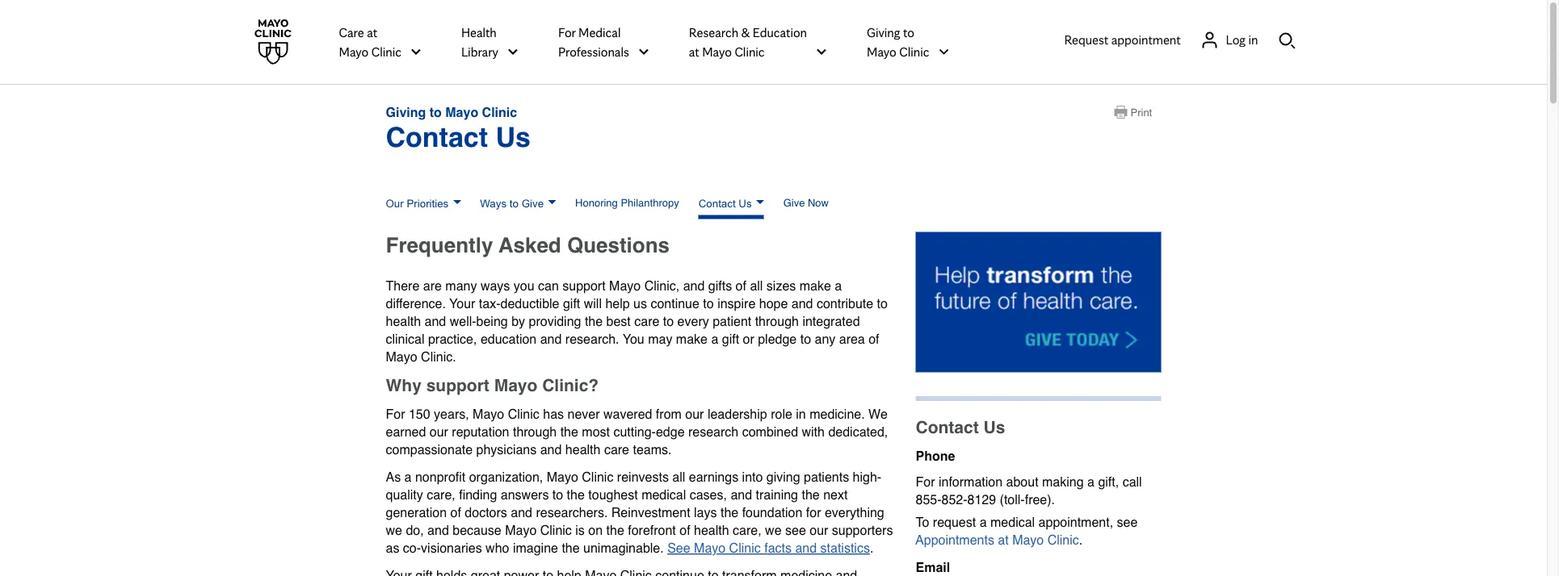 Task type: describe. For each thing, give the bounding box(es) containing it.
and down answers
[[511, 506, 532, 521]]

clinic.
[[421, 350, 456, 365]]

call
[[1123, 475, 1142, 490]]

giving
[[767, 470, 800, 485]]

your
[[449, 297, 475, 312]]

print link
[[1115, 103, 1162, 121]]

for medical professionals
[[558, 24, 629, 59]]

compassionate
[[386, 443, 473, 458]]

who
[[486, 542, 509, 556]]

mayo inside giving to mayo clinic contact us
[[445, 105, 479, 120]]

and down sizes
[[792, 297, 813, 312]]

ways to give button
[[480, 192, 556, 220]]

0 vertical spatial gift
[[563, 297, 580, 312]]

providing
[[529, 314, 581, 329]]

tax-
[[479, 297, 501, 312]]

philanthropy
[[621, 197, 679, 209]]

log
[[1226, 32, 1246, 47]]

asked
[[499, 234, 561, 258]]

facts
[[765, 542, 792, 556]]

appointment
[[1112, 32, 1181, 47]]

contribute
[[817, 297, 874, 312]]

2 vertical spatial us
[[984, 418, 1005, 438]]

a up contribute at the bottom of the page
[[835, 279, 842, 294]]

contact inside dropdown button
[[699, 198, 736, 210]]

appointment,
[[1039, 515, 1114, 530]]

log in
[[1226, 32, 1259, 47]]

to
[[916, 515, 930, 530]]

see inside as a nonprofit organization, mayo clinic reinvests all earnings into giving patients high- quality care, finding answers to the toughest medical cases, and training the next generation of doctors and researchers. reinvestment lays the foundation for everything we do, and because mayo clinic is on the forefront of health care, we see our supporters as co-visionaries who imagine the unimaginable.
[[785, 524, 806, 539]]

answers
[[501, 488, 549, 503]]

us inside giving to mayo clinic contact us
[[496, 122, 531, 153]]

of up because
[[451, 506, 461, 521]]

everything
[[825, 506, 885, 521]]

next
[[824, 488, 848, 503]]

foundation
[[742, 506, 803, 521]]

unimaginable.
[[583, 542, 664, 556]]

inspire
[[718, 297, 756, 312]]

combined
[[742, 425, 798, 440]]

of up see
[[680, 524, 691, 539]]

patient
[[713, 314, 752, 329]]

or
[[743, 332, 755, 347]]

help
[[606, 297, 630, 312]]

years,
[[434, 407, 469, 422]]

because
[[453, 524, 502, 539]]

print
[[1131, 106, 1152, 118]]

gifts
[[708, 279, 732, 294]]

honoring philanthropy link
[[575, 192, 679, 219]]

and up visionaries
[[428, 524, 449, 539]]

us
[[634, 297, 647, 312]]

clinic inside giving to mayo clinic
[[900, 44, 930, 59]]

our inside as a nonprofit organization, mayo clinic reinvests all earnings into giving patients high- quality care, finding answers to the toughest medical cases, and training the next generation of doctors and researchers. reinvestment lays the foundation for everything we do, and because mayo clinic is on the forefront of health care, we see our supporters as co-visionaries who imagine the unimaginable.
[[810, 524, 829, 539]]

professionals
[[558, 44, 629, 59]]

1 we from the left
[[386, 524, 402, 539]]

(toll-
[[1000, 493, 1025, 508]]

Log in text field
[[1226, 30, 1259, 49]]

our priorities
[[386, 198, 449, 210]]

practice,
[[428, 332, 477, 347]]

is
[[576, 524, 585, 539]]

clinic inside care at mayo clinic
[[371, 44, 402, 59]]

mayo inside for information about making a gift, call 855-852-8129 (toll-free). to request a medical appointment, see appointments at mayo clinic .
[[1013, 533, 1044, 548]]

forefront
[[628, 524, 676, 539]]

most
[[582, 425, 610, 440]]

deductible
[[501, 297, 560, 312]]

all inside as a nonprofit organization, mayo clinic reinvests all earnings into giving patients high- quality care, finding answers to the toughest medical cases, and training the next generation of doctors and researchers. reinvestment lays the foundation for everything we do, and because mayo clinic is on the forefront of health care, we see our supporters as co-visionaries who imagine the unimaginable.
[[673, 470, 686, 485]]

1 horizontal spatial make
[[800, 279, 831, 294]]

quality
[[386, 488, 423, 503]]

on
[[588, 524, 603, 539]]

earned
[[386, 425, 426, 440]]

0 horizontal spatial make
[[676, 332, 708, 347]]

we
[[869, 407, 888, 422]]

the inside there are many ways you can support mayo clinic, and gifts of all sizes make a difference. your tax-deductible gift will help us continue to inspire hope and contribute to health and well-being by providing the best care to every patient through integrated clinical practice, education and research. you may make a gift or pledge to any area of mayo clinic.
[[585, 314, 603, 329]]

may
[[648, 332, 673, 347]]

hope
[[759, 297, 788, 312]]

difference.
[[386, 297, 446, 312]]

you
[[623, 332, 645, 347]]

clinic inside giving to mayo clinic contact us
[[482, 105, 517, 120]]

care at mayo clinic
[[339, 24, 402, 59]]

contact us button
[[699, 192, 764, 220]]

0 vertical spatial our
[[685, 407, 704, 422]]

wavered
[[604, 407, 652, 422]]

giving to mayo clinic
[[867, 24, 930, 59]]

care inside there are many ways you can support mayo clinic, and gifts of all sizes make a difference. your tax-deductible gift will help us continue to inspire hope and contribute to health and well-being by providing the best care to every patient through integrated clinical practice, education and research. you may make a gift or pledge to any area of mayo clinic.
[[635, 314, 660, 329]]

giving to mayo clinic contact us
[[386, 105, 531, 153]]

now
[[808, 197, 829, 209]]

&
[[741, 24, 750, 40]]

generation
[[386, 506, 447, 521]]

questions
[[567, 234, 670, 258]]

health inside there are many ways you can support mayo clinic, and gifts of all sizes make a difference. your tax-deductible gift will help us continue to inspire hope and contribute to health and well-being by providing the best care to every patient through integrated clinical practice, education and research. you may make a gift or pledge to any area of mayo clinic.
[[386, 314, 421, 329]]

a left gift,
[[1088, 475, 1095, 490]]

health library
[[461, 24, 499, 59]]

free).
[[1025, 493, 1055, 508]]

and inside for 150 years, mayo clinic has never wavered from our leadership role in medicine. we earned our reputation through the most cutting-edge research combined with dedicated, compassionate physicians and health care teams.
[[540, 443, 562, 458]]

are
[[423, 279, 442, 294]]

at inside research & education at mayo clinic
[[689, 44, 699, 59]]

the inside for 150 years, mayo clinic has never wavered from our leadership role in medicine. we earned our reputation through the most cutting-edge research combined with dedicated, compassionate physicians and health care teams.
[[561, 425, 578, 440]]

training
[[756, 488, 798, 503]]

clinical
[[386, 332, 425, 347]]

0 vertical spatial care,
[[427, 488, 456, 503]]

request appointment
[[1065, 32, 1181, 47]]

making
[[1042, 475, 1084, 490]]

in inside for 150 years, mayo clinic has never wavered from our leadership role in medicine. we earned our reputation through the most cutting-edge research combined with dedicated, compassionate physicians and health care teams.
[[796, 407, 806, 422]]

lays
[[694, 506, 717, 521]]

reputation
[[452, 425, 509, 440]]

clinic inside research & education at mayo clinic
[[735, 44, 765, 59]]

852-
[[942, 493, 968, 508]]

pledge
[[758, 332, 797, 347]]

request
[[933, 515, 976, 530]]

to inside giving to mayo clinic
[[903, 24, 915, 40]]

for for for medical professionals
[[558, 24, 576, 40]]

medical inside for information about making a gift, call 855-852-8129 (toll-free). to request a medical appointment, see appointments at mayo clinic .
[[991, 515, 1035, 530]]

teams.
[[633, 443, 672, 458]]

our priorities button
[[386, 192, 461, 220]]

care inside for 150 years, mayo clinic has never wavered from our leadership role in medicine. we earned our reputation through the most cutting-edge research combined with dedicated, compassionate physicians and health care teams.
[[604, 443, 629, 458]]

at inside for information about making a gift, call 855-852-8129 (toll-free). to request a medical appointment, see appointments at mayo clinic .
[[998, 533, 1009, 548]]

well-
[[450, 314, 476, 329]]

see
[[668, 542, 691, 556]]

can
[[538, 279, 559, 294]]

2 vertical spatial contact
[[916, 418, 979, 438]]

the down the is
[[562, 542, 580, 556]]

you
[[514, 279, 535, 294]]

1 horizontal spatial contact us
[[916, 418, 1005, 438]]

about
[[1006, 475, 1039, 490]]

1 horizontal spatial gift
[[722, 332, 739, 347]]

through inside there are many ways you can support mayo clinic, and gifts of all sizes make a difference. your tax-deductible gift will help us continue to inspire hope and contribute to health and well-being by providing the best care to every patient through integrated clinical practice, education and research. you may make a gift or pledge to any area of mayo clinic.
[[755, 314, 799, 329]]



Task type: vqa. For each thing, say whether or not it's contained in the screenshot.
leftmost Contact
yes



Task type: locate. For each thing, give the bounding box(es) containing it.
2 vertical spatial health
[[694, 524, 729, 539]]

and up practice,
[[425, 314, 446, 329]]

care, down nonprofit on the bottom of page
[[427, 488, 456, 503]]

mayo inside for 150 years, mayo clinic has never wavered from our leadership role in medicine. we earned our reputation through the most cutting-edge research combined with dedicated, compassionate physicians and health care teams.
[[473, 407, 504, 422]]

0 vertical spatial all
[[750, 279, 763, 294]]

1 vertical spatial at
[[689, 44, 699, 59]]

2 horizontal spatial health
[[694, 524, 729, 539]]

.
[[1079, 533, 1083, 548], [870, 542, 874, 556]]

clinic inside for 150 years, mayo clinic has never wavered from our leadership role in medicine. we earned our reputation through the most cutting-edge research combined with dedicated, compassionate physicians and health care teams.
[[508, 407, 540, 422]]

1 horizontal spatial medical
[[991, 515, 1035, 530]]

in right role
[[796, 407, 806, 422]]

855-
[[916, 493, 942, 508]]

0 vertical spatial health
[[386, 314, 421, 329]]

. down the "supporters"
[[870, 542, 874, 556]]

the up unimaginable.
[[606, 524, 624, 539]]

medical up reinvestment
[[642, 488, 686, 503]]

ways
[[480, 198, 507, 210]]

of up inspire
[[736, 279, 747, 294]]

we down foundation
[[765, 524, 782, 539]]

contact us right philanthropy
[[699, 198, 752, 210]]

. inside for information about making a gift, call 855-852-8129 (toll-free). to request a medical appointment, see appointments at mayo clinic .
[[1079, 533, 1083, 548]]

0 vertical spatial support
[[563, 279, 606, 294]]

2 horizontal spatial for
[[916, 475, 935, 490]]

giving for giving to mayo clinic
[[867, 24, 901, 40]]

1 horizontal spatial all
[[750, 279, 763, 294]]

menu bar containing honoring philanthropy
[[386, 192, 829, 220]]

0 horizontal spatial care,
[[427, 488, 456, 503]]

imagine
[[513, 542, 558, 556]]

1 vertical spatial support
[[426, 377, 490, 396]]

clinic
[[371, 44, 402, 59], [735, 44, 765, 59], [900, 44, 930, 59], [482, 105, 517, 120], [508, 407, 540, 422], [582, 470, 614, 485], [540, 524, 572, 539], [1048, 533, 1079, 548], [729, 542, 761, 556]]

8129
[[968, 493, 996, 508]]

1 vertical spatial gift
[[722, 332, 739, 347]]

0 horizontal spatial care
[[604, 443, 629, 458]]

1 vertical spatial contact
[[699, 198, 736, 210]]

giving inside giving to mayo clinic
[[867, 24, 901, 40]]

at down research
[[689, 44, 699, 59]]

mayo clinic home page image
[[250, 19, 295, 65]]

care,
[[427, 488, 456, 503], [733, 524, 762, 539]]

sizes
[[767, 279, 796, 294]]

1 vertical spatial make
[[676, 332, 708, 347]]

0 vertical spatial at
[[367, 24, 377, 40]]

health library button
[[461, 22, 520, 62]]

health
[[461, 24, 497, 40]]

statistics
[[821, 542, 870, 556]]

through down has
[[513, 425, 557, 440]]

why support mayo clinic?
[[386, 377, 599, 396]]

a down 8129
[[980, 515, 987, 530]]

through inside for 150 years, mayo clinic has never wavered from our leadership role in medicine. we earned our reputation through the most cutting-edge research combined with dedicated, compassionate physicians and health care teams.
[[513, 425, 557, 440]]

research & education at mayo clinic
[[689, 24, 807, 59]]

0 horizontal spatial medical
[[642, 488, 686, 503]]

to
[[903, 24, 915, 40], [430, 105, 442, 120], [510, 198, 519, 210], [703, 297, 714, 312], [877, 297, 888, 312], [663, 314, 674, 329], [801, 332, 811, 347], [553, 488, 563, 503]]

at down "(toll-"
[[998, 533, 1009, 548]]

care
[[339, 24, 364, 40]]

us left give now
[[739, 198, 752, 210]]

at inside care at mayo clinic
[[367, 24, 377, 40]]

make right sizes
[[800, 279, 831, 294]]

see mayo clinic facts and statistics link
[[668, 542, 870, 556]]

for 150 years, mayo clinic has never wavered from our leadership role in medicine. we earned our reputation through the most cutting-edge research combined with dedicated, compassionate physicians and health care teams.
[[386, 407, 888, 458]]

giving
[[867, 24, 901, 40], [386, 105, 426, 120]]

give right ways
[[522, 198, 544, 210]]

Request appointment text field
[[1065, 30, 1181, 49]]

us up ways to give
[[496, 122, 531, 153]]

1 horizontal spatial we
[[765, 524, 782, 539]]

care, up see mayo clinic facts and statistics link
[[733, 524, 762, 539]]

for inside for information about making a gift, call 855-852-8129 (toll-free). to request a medical appointment, see appointments at mayo clinic .
[[916, 475, 935, 490]]

contact inside giving to mayo clinic contact us
[[386, 122, 488, 153]]

health down most on the bottom left of the page
[[566, 443, 601, 458]]

clinic inside for information about making a gift, call 855-852-8129 (toll-free). to request a medical appointment, see appointments at mayo clinic .
[[1048, 533, 1079, 548]]

1 horizontal spatial in
[[1249, 32, 1259, 47]]

appointments at mayo clinic link
[[916, 533, 1079, 548]]

research.
[[566, 332, 619, 347]]

all inside there are many ways you can support mayo clinic, and gifts of all sizes make a difference. your tax-deductible gift will help us continue to inspire hope and contribute to health and well-being by providing the best care to every patient through integrated clinical practice, education and research. you may make a gift or pledge to any area of mayo clinic.
[[750, 279, 763, 294]]

for inside for 150 years, mayo clinic has never wavered from our leadership role in medicine. we earned our reputation through the most cutting-edge research combined with dedicated, compassionate physicians and health care teams.
[[386, 407, 405, 422]]

a
[[835, 279, 842, 294], [711, 332, 719, 347], [405, 470, 412, 485], [1088, 475, 1095, 490], [980, 515, 987, 530]]

support up years,
[[426, 377, 490, 396]]

0 vertical spatial in
[[1249, 32, 1259, 47]]

for up the "855-"
[[916, 475, 935, 490]]

and right facts at the bottom of page
[[795, 542, 817, 556]]

research & education at mayo clinic button
[[689, 22, 828, 62]]

0 horizontal spatial contact us
[[699, 198, 752, 210]]

0 horizontal spatial support
[[426, 377, 490, 396]]

1 vertical spatial all
[[673, 470, 686, 485]]

0 horizontal spatial .
[[870, 542, 874, 556]]

1 horizontal spatial support
[[563, 279, 606, 294]]

reinvests
[[617, 470, 669, 485]]

health down lays
[[694, 524, 729, 539]]

1 vertical spatial in
[[796, 407, 806, 422]]

mayo inside giving to mayo clinic
[[867, 44, 897, 59]]

for for for 150 years, mayo clinic has never wavered from our leadership role in medicine. we earned our reputation through the most cutting-edge research combined with dedicated, compassionate physicians and health care teams.
[[386, 407, 405, 422]]

us inside dropdown button
[[739, 198, 752, 210]]

1 horizontal spatial at
[[689, 44, 699, 59]]

health inside for 150 years, mayo clinic has never wavered from our leadership role in medicine. we earned our reputation through the most cutting-edge research combined with dedicated, compassionate physicians and health care teams.
[[566, 443, 601, 458]]

contact right philanthropy
[[699, 198, 736, 210]]

medical down "(toll-"
[[991, 515, 1035, 530]]

1 horizontal spatial health
[[566, 443, 601, 458]]

0 horizontal spatial us
[[496, 122, 531, 153]]

co-
[[403, 542, 421, 556]]

do,
[[406, 524, 424, 539]]

to inside ways to give dropdown button
[[510, 198, 519, 210]]

1 vertical spatial us
[[739, 198, 752, 210]]

all up hope
[[750, 279, 763, 294]]

1 horizontal spatial see
[[1117, 515, 1138, 530]]

see inside for information about making a gift, call 855-852-8129 (toll-free). to request a medical appointment, see appointments at mayo clinic .
[[1117, 515, 1138, 530]]

1 vertical spatial health
[[566, 443, 601, 458]]

the right lays
[[721, 506, 739, 521]]

care down the us
[[635, 314, 660, 329]]

mayo inside care at mayo clinic
[[339, 44, 369, 59]]

clinic?
[[542, 377, 599, 396]]

contact down the giving to mayo clinic link
[[386, 122, 488, 153]]

a right as
[[405, 470, 412, 485]]

contact us inside dropdown button
[[699, 198, 752, 210]]

by
[[512, 314, 525, 329]]

0 horizontal spatial contact
[[386, 122, 488, 153]]

our up research
[[685, 407, 704, 422]]

and down providing
[[540, 332, 562, 347]]

our
[[386, 198, 404, 210]]

and down into at the bottom left
[[731, 488, 752, 503]]

in right log
[[1249, 32, 1259, 47]]

2 vertical spatial for
[[916, 475, 935, 490]]

being
[[476, 314, 508, 329]]

in inside text field
[[1249, 32, 1259, 47]]

all left the earnings
[[673, 470, 686, 485]]

0 horizontal spatial in
[[796, 407, 806, 422]]

through up pledge
[[755, 314, 799, 329]]

giving inside giving to mayo clinic contact us
[[386, 105, 426, 120]]

support inside there are many ways you can support mayo clinic, and gifts of all sizes make a difference. your tax-deductible gift will help us continue to inspire hope and contribute to health and well-being by providing the best care to every patient through integrated clinical practice, education and research. you may make a gift or pledge to any area of mayo clinic.
[[563, 279, 606, 294]]

1 horizontal spatial for
[[558, 24, 576, 40]]

care at mayo clinic button
[[339, 22, 423, 62]]

see mayo clinic facts and statistics .
[[668, 542, 874, 556]]

to inside as a nonprofit organization, mayo clinic reinvests all earnings into giving patients high- quality care, finding answers to the toughest medical cases, and training the next generation of doctors and researchers. reinvestment lays the foundation for everything we do, and because mayo clinic is on the forefront of health care, we see our supporters as co-visionaries who imagine the unimaginable.
[[553, 488, 563, 503]]

give now link
[[784, 192, 829, 219]]

1 vertical spatial giving
[[386, 105, 426, 120]]

ways
[[481, 279, 510, 294]]

area
[[839, 332, 865, 347]]

health up clinical
[[386, 314, 421, 329]]

1 vertical spatial our
[[430, 425, 448, 440]]

giving to mayo clinic button
[[867, 22, 951, 62]]

any
[[815, 332, 836, 347]]

giving for giving to mayo clinic contact us
[[386, 105, 426, 120]]

clinic,
[[645, 279, 680, 294]]

care down cutting-
[[604, 443, 629, 458]]

0 horizontal spatial through
[[513, 425, 557, 440]]

give left now
[[784, 197, 805, 209]]

of right the area
[[869, 332, 880, 347]]

a inside as a nonprofit organization, mayo clinic reinvests all earnings into giving patients high- quality care, finding answers to the toughest medical cases, and training the next generation of doctors and researchers. reinvestment lays the foundation for everything we do, and because mayo clinic is on the forefront of health care, we see our supporters as co-visionaries who imagine the unimaginable.
[[405, 470, 412, 485]]

mayo inside research & education at mayo clinic
[[702, 44, 732, 59]]

2 horizontal spatial our
[[810, 524, 829, 539]]

gift down patient on the left of the page
[[722, 332, 739, 347]]

support up will
[[563, 279, 606, 294]]

give
[[784, 197, 805, 209], [522, 198, 544, 210]]

contact us link
[[386, 122, 531, 153]]

0 horizontal spatial we
[[386, 524, 402, 539]]

1 vertical spatial care
[[604, 443, 629, 458]]

the down will
[[585, 314, 603, 329]]

1 vertical spatial medical
[[991, 515, 1035, 530]]

0 horizontal spatial giving
[[386, 105, 426, 120]]

see down 'call'
[[1117, 515, 1138, 530]]

supporters
[[832, 524, 893, 539]]

the up researchers.
[[567, 488, 585, 503]]

and up continue
[[683, 279, 705, 294]]

see
[[1117, 515, 1138, 530], [785, 524, 806, 539]]

contact
[[386, 122, 488, 153], [699, 198, 736, 210], [916, 418, 979, 438]]

0 horizontal spatial give
[[522, 198, 544, 210]]

gift left will
[[563, 297, 580, 312]]

the down never
[[561, 425, 578, 440]]

0 vertical spatial giving
[[867, 24, 901, 40]]

as
[[386, 542, 399, 556]]

reinvestment
[[612, 506, 691, 521]]

1 vertical spatial contact us
[[916, 418, 1005, 438]]

cutting-
[[614, 425, 656, 440]]

high-
[[853, 470, 882, 485]]

log in link
[[1200, 30, 1259, 49]]

a down patient on the left of the page
[[711, 332, 719, 347]]

earnings
[[689, 470, 739, 485]]

0 horizontal spatial for
[[386, 407, 405, 422]]

0 vertical spatial us
[[496, 122, 531, 153]]

there are many ways you can support mayo clinic, and gifts of all sizes make a difference. your tax-deductible gift will help us continue to inspire hope and contribute to health and well-being by providing the best care to every patient through integrated clinical practice, education and research. you may make a gift or pledge to any area of mayo clinic.
[[386, 279, 888, 365]]

mayo
[[339, 44, 369, 59], [702, 44, 732, 59], [867, 44, 897, 59], [445, 105, 479, 120], [609, 279, 641, 294], [386, 350, 417, 365], [494, 377, 538, 396], [473, 407, 504, 422], [547, 470, 578, 485], [505, 524, 537, 539], [1013, 533, 1044, 548], [694, 542, 726, 556]]

1 vertical spatial care,
[[733, 524, 762, 539]]

and down has
[[540, 443, 562, 458]]

1 vertical spatial through
[[513, 425, 557, 440]]

0 horizontal spatial all
[[673, 470, 686, 485]]

see up facts at the bottom of page
[[785, 524, 806, 539]]

2 we from the left
[[765, 524, 782, 539]]

2 horizontal spatial at
[[998, 533, 1009, 548]]

0 vertical spatial for
[[558, 24, 576, 40]]

the up for
[[802, 488, 820, 503]]

2 vertical spatial our
[[810, 524, 829, 539]]

our down for
[[810, 524, 829, 539]]

to inside giving to mayo clinic contact us
[[430, 105, 442, 120]]

. down appointment,
[[1079, 533, 1083, 548]]

our up compassionate
[[430, 425, 448, 440]]

1 horizontal spatial care,
[[733, 524, 762, 539]]

0 vertical spatial contact
[[386, 122, 488, 153]]

role
[[771, 407, 793, 422]]

make down every
[[676, 332, 708, 347]]

information
[[939, 475, 1003, 490]]

honoring
[[575, 197, 618, 209]]

1 horizontal spatial contact
[[699, 198, 736, 210]]

for up earned
[[386, 407, 405, 422]]

help transform the future of health care. give today. image
[[916, 232, 1162, 373]]

of
[[736, 279, 747, 294], [869, 332, 880, 347], [451, 506, 461, 521], [680, 524, 691, 539]]

0 vertical spatial medical
[[642, 488, 686, 503]]

us up information
[[984, 418, 1005, 438]]

leadership
[[708, 407, 767, 422]]

1 horizontal spatial us
[[739, 198, 752, 210]]

1 horizontal spatial care
[[635, 314, 660, 329]]

we
[[386, 524, 402, 539], [765, 524, 782, 539]]

email
[[916, 561, 950, 575]]

from
[[656, 407, 682, 422]]

many
[[445, 279, 477, 294]]

1 horizontal spatial giving
[[867, 24, 901, 40]]

0 horizontal spatial at
[[367, 24, 377, 40]]

health inside as a nonprofit organization, mayo clinic reinvests all earnings into giving patients high- quality care, finding answers to the toughest medical cases, and training the next generation of doctors and researchers. reinvestment lays the foundation for everything we do, and because mayo clinic is on the forefront of health care, we see our supporters as co-visionaries who imagine the unimaginable.
[[694, 524, 729, 539]]

150
[[409, 407, 430, 422]]

1 horizontal spatial .
[[1079, 533, 1083, 548]]

in
[[1249, 32, 1259, 47], [796, 407, 806, 422]]

giving to mayo clinic link
[[386, 105, 517, 120]]

the
[[585, 314, 603, 329], [561, 425, 578, 440], [567, 488, 585, 503], [802, 488, 820, 503], [721, 506, 739, 521], [606, 524, 624, 539], [562, 542, 580, 556]]

medical inside as a nonprofit organization, mayo clinic reinvests all earnings into giving patients high- quality care, finding answers to the toughest medical cases, and training the next generation of doctors and researchers. reinvestment lays the foundation for everything we do, and because mayo clinic is on the forefront of health care, we see our supporters as co-visionaries who imagine the unimaginable.
[[642, 488, 686, 503]]

patients
[[804, 470, 849, 485]]

0 vertical spatial make
[[800, 279, 831, 294]]

doctors
[[465, 506, 507, 521]]

we up as
[[386, 524, 402, 539]]

0 horizontal spatial see
[[785, 524, 806, 539]]

2 horizontal spatial contact
[[916, 418, 979, 438]]

gift
[[563, 297, 580, 312], [722, 332, 739, 347]]

2 vertical spatial at
[[998, 533, 1009, 548]]

contact up phone
[[916, 418, 979, 438]]

. inside frequently asked questions main content
[[870, 542, 874, 556]]

1 vertical spatial for
[[386, 407, 405, 422]]

for
[[558, 24, 576, 40], [386, 407, 405, 422], [916, 475, 935, 490]]

for inside for medical professionals
[[558, 24, 576, 40]]

0 vertical spatial through
[[755, 314, 799, 329]]

at right care on the top of the page
[[367, 24, 377, 40]]

never
[[568, 407, 600, 422]]

1 horizontal spatial give
[[784, 197, 805, 209]]

for left the medical
[[558, 24, 576, 40]]

us
[[496, 122, 531, 153], [739, 198, 752, 210], [984, 418, 1005, 438]]

menu bar
[[386, 192, 829, 220]]

0 horizontal spatial health
[[386, 314, 421, 329]]

0 vertical spatial contact us
[[699, 198, 752, 210]]

will
[[584, 297, 602, 312]]

give inside dropdown button
[[522, 198, 544, 210]]

0 vertical spatial care
[[635, 314, 660, 329]]

contact us up phone
[[916, 418, 1005, 438]]

2 horizontal spatial us
[[984, 418, 1005, 438]]

1 horizontal spatial through
[[755, 314, 799, 329]]

0 horizontal spatial gift
[[563, 297, 580, 312]]

1 horizontal spatial our
[[685, 407, 704, 422]]

frequently asked questions main content
[[386, 232, 897, 577]]

every
[[678, 314, 709, 329]]

and
[[683, 279, 705, 294], [792, 297, 813, 312], [425, 314, 446, 329], [540, 332, 562, 347], [540, 443, 562, 458], [731, 488, 752, 503], [511, 506, 532, 521], [428, 524, 449, 539], [795, 542, 817, 556]]

0 horizontal spatial our
[[430, 425, 448, 440]]



